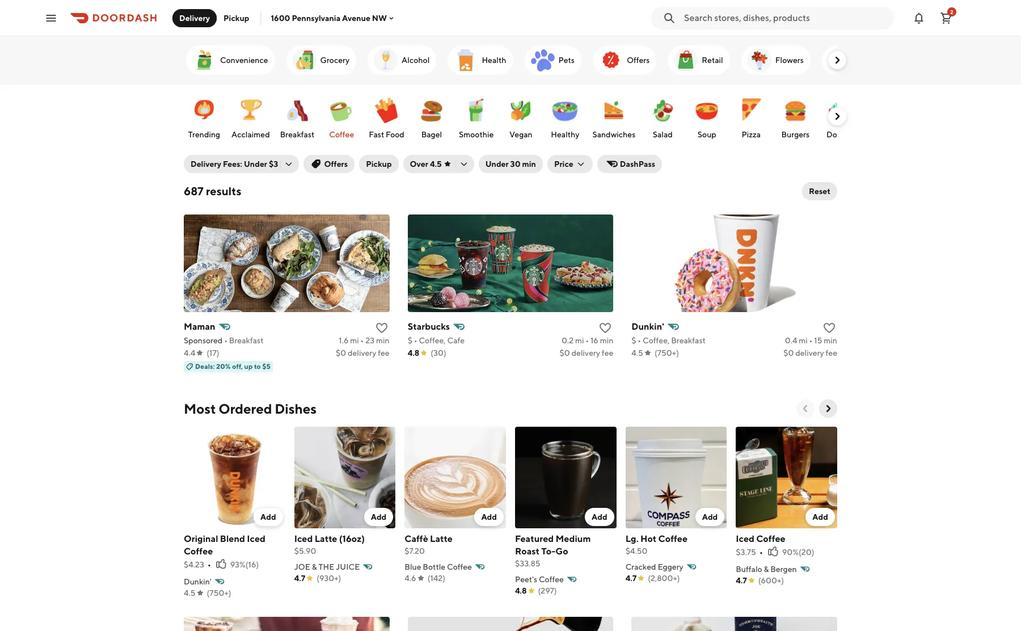 Task type: describe. For each thing, give the bounding box(es) containing it.
price button
[[548, 155, 593, 173]]

30
[[511, 160, 521, 169]]

bottle
[[423, 562, 446, 571]]

0.2 mi • 16 min
[[562, 336, 614, 345]]

catering image
[[827, 47, 854, 74]]

(16oz)
[[339, 533, 365, 544]]

0 horizontal spatial 4.5
[[184, 588, 196, 598]]

donuts
[[827, 130, 854, 139]]

sponsored
[[184, 336, 223, 345]]

90%(20)
[[783, 548, 815, 557]]

1600 pennsylvania avenue nw
[[271, 13, 387, 22]]

dunkin' for 0.4 mi • 15 min
[[632, 321, 665, 332]]

1600 pennsylvania avenue nw button
[[271, 13, 396, 22]]

buffalo & bergen
[[736, 565, 797, 574]]

click to add this store to your saved list image
[[375, 321, 389, 335]]

alcohol image
[[372, 47, 400, 74]]

go
[[556, 546, 569, 557]]

most
[[184, 401, 216, 417]]

fees:
[[223, 160, 242, 169]]

roast
[[515, 546, 540, 557]]

16
[[591, 336, 599, 345]]

delivery fees: under $3
[[191, 160, 278, 169]]

fast food
[[369, 130, 405, 139]]

min for dunkin'
[[824, 336, 838, 345]]

• right $4.23
[[208, 560, 211, 569]]

1 under from the left
[[244, 160, 267, 169]]

iced latte (16oz) $5.90
[[294, 533, 365, 556]]

trending link
[[185, 90, 224, 142]]

acclaimed
[[232, 130, 270, 139]]

delivery for maman
[[348, 349, 377, 358]]

health image
[[453, 47, 480, 74]]

eggery
[[658, 562, 684, 571]]

starbucks
[[408, 321, 450, 332]]

$​0 delivery fee for dunkin'
[[784, 349, 838, 358]]

pets
[[559, 56, 575, 65]]

add for featured medium roast to-go
[[592, 512, 608, 521]]

0 horizontal spatial (750+)
[[207, 588, 231, 598]]

coffee inside 'original blend iced coffee'
[[184, 546, 213, 557]]

dunkin' for (750+)
[[184, 577, 212, 586]]

0 vertical spatial pickup button
[[217, 9, 256, 27]]

pizza
[[742, 130, 761, 139]]

dashpass button
[[598, 155, 663, 173]]

flowers link
[[742, 45, 811, 75]]

under 30 min
[[486, 160, 536, 169]]

add for iced coffee
[[813, 512, 829, 521]]

smoothie
[[459, 130, 494, 139]]

retail link
[[668, 45, 730, 75]]

the
[[319, 562, 335, 571]]

0.4
[[786, 336, 798, 345]]

click to add this store to your saved list image for starbucks
[[599, 321, 613, 335]]

23
[[366, 336, 375, 345]]

convenience
[[220, 56, 268, 65]]

next button of carousel image
[[832, 54, 844, 66]]

iced for iced coffee
[[736, 533, 755, 544]]

juice
[[336, 562, 360, 571]]

peet's
[[515, 575, 538, 584]]

deals:
[[195, 362, 215, 371]]

delivery for starbucks
[[572, 349, 601, 358]]

$3
[[269, 160, 278, 169]]

$5
[[262, 362, 271, 371]]

delivery for dunkin'
[[796, 349, 825, 358]]

food
[[386, 130, 405, 139]]

687
[[184, 184, 204, 198]]

& for iced coffee
[[764, 565, 769, 574]]

$33.85
[[515, 559, 541, 568]]

grocery link
[[286, 45, 357, 75]]

(297)
[[538, 586, 557, 595]]

dashpass
[[620, 160, 656, 169]]

caffè
[[405, 533, 428, 544]]

up
[[244, 362, 253, 371]]

salad
[[653, 130, 673, 139]]

sponsored • breakfast
[[184, 336, 264, 345]]

joe & the juice
[[294, 562, 360, 571]]

bagel
[[422, 130, 442, 139]]

reset
[[810, 187, 831, 196]]

coffee up offers button
[[329, 130, 354, 139]]

reset button
[[803, 182, 838, 200]]

under 30 min button
[[479, 155, 543, 173]]

medium
[[556, 533, 591, 544]]

$ for starbucks
[[408, 336, 413, 345]]

0 horizontal spatial breakfast
[[229, 336, 264, 345]]

min inside button
[[523, 160, 536, 169]]

• left 16
[[586, 336, 589, 345]]

soup
[[698, 130, 717, 139]]

iced inside 'original blend iced coffee'
[[247, 533, 266, 544]]

1 vertical spatial 4.5
[[632, 349, 644, 358]]

0 vertical spatial (750+)
[[655, 349, 679, 358]]

$7.20
[[405, 546, 425, 556]]

price
[[555, 160, 574, 169]]

$​0 delivery fee for maman
[[336, 349, 390, 358]]

4.5 inside 'button'
[[430, 160, 442, 169]]

pickup for rightmost 'pickup' button
[[366, 160, 392, 169]]

ordered
[[219, 401, 272, 417]]

to
[[254, 362, 261, 371]]

offers button
[[304, 155, 355, 173]]

0.4 mi • 15 min
[[786, 336, 838, 345]]

over
[[410, 160, 429, 169]]

blue bottle coffee
[[405, 562, 472, 571]]

sandwiches
[[593, 130, 636, 139]]

fee for maman
[[378, 349, 390, 358]]

under inside button
[[486, 160, 509, 169]]

over 4.5
[[410, 160, 442, 169]]

$ • coffee, breakfast
[[632, 336, 706, 345]]

mi for dunkin'
[[799, 336, 808, 345]]

pets link
[[525, 45, 582, 75]]

retail
[[702, 56, 724, 65]]

previous button of carousel image
[[800, 403, 812, 414]]



Task type: vqa. For each thing, say whether or not it's contained in the screenshot.
the leftmost the Shrimp
no



Task type: locate. For each thing, give the bounding box(es) containing it.
1 vertical spatial pickup
[[366, 160, 392, 169]]

click to add this store to your saved list image for dunkin'
[[823, 321, 837, 335]]

fee down 0.4 mi • 15 min
[[826, 349, 838, 358]]

1 vertical spatial offers
[[324, 160, 348, 169]]

4.7 down 'cracked' on the right of the page
[[626, 574, 637, 583]]

Store search: begin typing to search for stores available on DoorDash text field
[[685, 12, 888, 24]]

4.7
[[294, 574, 306, 583], [626, 574, 637, 583], [736, 576, 748, 585]]

coffee, for starbucks
[[419, 336, 446, 345]]

1 latte from the left
[[315, 533, 337, 544]]

0 horizontal spatial mi
[[350, 336, 359, 345]]

min
[[523, 160, 536, 169], [376, 336, 390, 345], [600, 336, 614, 345], [824, 336, 838, 345]]

flowers image
[[746, 47, 774, 74]]

click to add this store to your saved list image up 0.2 mi • 16 min
[[599, 321, 613, 335]]

2 button
[[936, 7, 958, 29]]

fee for dunkin'
[[826, 349, 838, 358]]

$​0
[[336, 349, 346, 358], [560, 349, 570, 358], [784, 349, 794, 358]]

1.6
[[339, 336, 349, 345]]

2 under from the left
[[486, 160, 509, 169]]

click to add this store to your saved list image up 0.4 mi • 15 min
[[823, 321, 837, 335]]

health link
[[448, 45, 513, 75]]

min down click to add this store to your saved list icon
[[376, 336, 390, 345]]

• down starbucks
[[414, 336, 418, 345]]

grocery
[[320, 56, 350, 65]]

0 vertical spatial offers
[[627, 56, 650, 65]]

$​0 delivery fee down 0.4 mi • 15 min
[[784, 349, 838, 358]]

1 horizontal spatial iced
[[294, 533, 313, 544]]

min right 15
[[824, 336, 838, 345]]

blue
[[405, 562, 422, 571]]

original
[[184, 533, 218, 544]]

coffee up (297) on the right bottom of page
[[539, 575, 564, 584]]

1 horizontal spatial offers
[[627, 56, 650, 65]]

2 $​0 delivery fee from the left
[[560, 349, 614, 358]]

iced inside iced latte (16oz) $5.90
[[294, 533, 313, 544]]

2 horizontal spatial delivery
[[796, 349, 825, 358]]

3 iced from the left
[[736, 533, 755, 544]]

dishes
[[275, 401, 317, 417]]

1 $​0 delivery fee from the left
[[336, 349, 390, 358]]

1 horizontal spatial 4.7
[[626, 574, 637, 583]]

offers image
[[598, 47, 625, 74]]

4.4
[[184, 349, 195, 358]]

2 coffee, from the left
[[643, 336, 670, 345]]

min for maman
[[376, 336, 390, 345]]

1 horizontal spatial latte
[[430, 533, 453, 544]]

grocery image
[[291, 47, 318, 74]]

latte for iced
[[315, 533, 337, 544]]

open menu image
[[44, 11, 58, 25]]

delivery down 1.6 mi • 23 min
[[348, 349, 377, 358]]

1 horizontal spatial (750+)
[[655, 349, 679, 358]]

delivery up the convenience image
[[179, 13, 210, 22]]

0 horizontal spatial iced
[[247, 533, 266, 544]]

click to add this store to your saved list image
[[599, 321, 613, 335], [823, 321, 837, 335]]

20%
[[216, 362, 231, 371]]

maman
[[184, 321, 215, 332]]

lg. hot coffee $4.50
[[626, 533, 688, 556]]

0 vertical spatial 4.8
[[408, 349, 420, 358]]

delivery inside button
[[179, 13, 210, 22]]

1 add from the left
[[261, 512, 276, 521]]

latte inside iced latte (16oz) $5.90
[[315, 533, 337, 544]]

4.7 down buffalo
[[736, 576, 748, 585]]

latte for caffè
[[430, 533, 453, 544]]

off,
[[232, 362, 243, 371]]

0 horizontal spatial $​0 delivery fee
[[336, 349, 390, 358]]

• right sponsored
[[224, 336, 228, 345]]

0 vertical spatial next button of carousel image
[[832, 111, 844, 122]]

2 latte from the left
[[430, 533, 453, 544]]

(17)
[[207, 349, 219, 358]]

coffee down original
[[184, 546, 213, 557]]

health
[[482, 56, 507, 65]]

pickup button up convenience link
[[217, 9, 256, 27]]

mi
[[350, 336, 359, 345], [576, 336, 584, 345], [799, 336, 808, 345]]

mi for maman
[[350, 336, 359, 345]]

1 horizontal spatial $​0
[[560, 349, 570, 358]]

convenience link
[[186, 45, 275, 75]]

0 horizontal spatial $
[[408, 336, 413, 345]]

latte up the $5.90 at bottom left
[[315, 533, 337, 544]]

0 horizontal spatial 4.7
[[294, 574, 306, 583]]

0 horizontal spatial pickup
[[224, 13, 249, 22]]

1 horizontal spatial coffee,
[[643, 336, 670, 345]]

0 horizontal spatial offers
[[324, 160, 348, 169]]

(2,800+)
[[648, 574, 680, 583]]

2 add from the left
[[371, 512, 387, 521]]

under left 30
[[486, 160, 509, 169]]

2 horizontal spatial 4.5
[[632, 349, 644, 358]]

1 $​0 from the left
[[336, 349, 346, 358]]

1 mi from the left
[[350, 336, 359, 345]]

add for iced latte (16oz)
[[371, 512, 387, 521]]

offers inside button
[[324, 160, 348, 169]]

convenience image
[[191, 47, 218, 74]]

2 horizontal spatial fee
[[826, 349, 838, 358]]

4.8 down peet's
[[515, 586, 527, 595]]

93%(16)
[[230, 560, 259, 569]]

15
[[815, 336, 823, 345]]

vegan
[[510, 130, 533, 139]]

0 horizontal spatial pickup button
[[217, 9, 256, 27]]

4.8 left (30)
[[408, 349, 420, 358]]

cafe
[[448, 336, 465, 345]]

coffee right "bottle" at the bottom left of the page
[[447, 562, 472, 571]]

1 horizontal spatial click to add this store to your saved list image
[[823, 321, 837, 335]]

delivery button
[[173, 9, 217, 27]]

2 horizontal spatial mi
[[799, 336, 808, 345]]

iced right blend
[[247, 533, 266, 544]]

$4.50
[[626, 546, 648, 556]]

1 horizontal spatial $
[[632, 336, 637, 345]]

1 horizontal spatial 4.8
[[515, 586, 527, 595]]

$ • coffee, cafe
[[408, 336, 465, 345]]

retail image
[[673, 47, 700, 74]]

dunkin' up $ • coffee, breakfast
[[632, 321, 665, 332]]

1 horizontal spatial $​0 delivery fee
[[560, 349, 614, 358]]

3 $​0 delivery fee from the left
[[784, 349, 838, 358]]

$3.75 •
[[736, 548, 763, 557]]

iced coffee
[[736, 533, 786, 544]]

$​0 for maman
[[336, 349, 346, 358]]

1 horizontal spatial dunkin'
[[632, 321, 665, 332]]

$3.75
[[736, 548, 757, 557]]

4 add from the left
[[592, 512, 608, 521]]

pickup for the topmost 'pickup' button
[[224, 13, 249, 22]]

min right 16
[[600, 336, 614, 345]]

featured medium roast to-go $33.85
[[515, 533, 591, 568]]

burgers
[[782, 130, 810, 139]]

3 fee from the left
[[826, 349, 838, 358]]

mi right the 0.4
[[799, 336, 808, 345]]

next button of carousel image right previous button of carousel icon
[[823, 403, 834, 414]]

4.5 down $ • coffee, breakfast
[[632, 349, 644, 358]]

1 horizontal spatial 4.5
[[430, 160, 442, 169]]

0.2
[[562, 336, 574, 345]]

pennsylvania
[[292, 13, 341, 22]]

iced for iced latte (16oz) $5.90
[[294, 533, 313, 544]]

2 horizontal spatial iced
[[736, 533, 755, 544]]

original blend iced coffee
[[184, 533, 266, 557]]

2 horizontal spatial 4.7
[[736, 576, 748, 585]]

$​0 delivery fee down 0.2 mi • 16 min
[[560, 349, 614, 358]]

$​0 down 0.2
[[560, 349, 570, 358]]

delivery for delivery fees: under $3
[[191, 160, 221, 169]]

mi right 1.6
[[350, 336, 359, 345]]

0 vertical spatial dunkin'
[[632, 321, 665, 332]]

$​0 down the 0.4
[[784, 349, 794, 358]]

0 vertical spatial pickup
[[224, 13, 249, 22]]

• left 23
[[361, 336, 364, 345]]

$​0 for dunkin'
[[784, 349, 794, 358]]

hot
[[641, 533, 657, 544]]

fee
[[378, 349, 390, 358], [602, 349, 614, 358], [826, 349, 838, 358]]

& left the the
[[312, 562, 317, 571]]

1 horizontal spatial under
[[486, 160, 509, 169]]

1.6 mi • 23 min
[[339, 336, 390, 345]]

(30)
[[431, 349, 447, 358]]

4.8 for (297)
[[515, 586, 527, 595]]

3 mi from the left
[[799, 336, 808, 345]]

2 fee from the left
[[602, 349, 614, 358]]

1 vertical spatial (750+)
[[207, 588, 231, 598]]

0 horizontal spatial fee
[[378, 349, 390, 358]]

fee down 1.6 mi • 23 min
[[378, 349, 390, 358]]

0 vertical spatial 4.5
[[430, 160, 442, 169]]

0 horizontal spatial $​0
[[336, 349, 346, 358]]

fee for starbucks
[[602, 349, 614, 358]]

coffee up '$3.75 •'
[[757, 533, 786, 544]]

2 iced from the left
[[294, 533, 313, 544]]

avenue
[[342, 13, 371, 22]]

• left 15
[[810, 336, 813, 345]]

add for lg. hot coffee
[[703, 512, 718, 521]]

0 horizontal spatial delivery
[[348, 349, 377, 358]]

1 $ from the left
[[408, 336, 413, 345]]

$​0 for starbucks
[[560, 349, 570, 358]]

1 coffee, from the left
[[419, 336, 446, 345]]

results
[[206, 184, 242, 198]]

pets image
[[529, 47, 557, 74]]

$ for dunkin'
[[632, 336, 637, 345]]

0 horizontal spatial &
[[312, 562, 317, 571]]

6 add from the left
[[813, 512, 829, 521]]

dunkin'
[[632, 321, 665, 332], [184, 577, 212, 586]]

1 items, open order cart image
[[940, 11, 954, 25]]

• down the iced coffee on the bottom right
[[760, 548, 763, 557]]

2 horizontal spatial breakfast
[[672, 336, 706, 345]]

4.8
[[408, 349, 420, 358], [515, 586, 527, 595]]

iced
[[247, 533, 266, 544], [294, 533, 313, 544], [736, 533, 755, 544]]

delivery
[[348, 349, 377, 358], [572, 349, 601, 358], [796, 349, 825, 358]]

coffee inside lg. hot coffee $4.50
[[659, 533, 688, 544]]

under left "$3"
[[244, 160, 267, 169]]

$4.23 •
[[184, 560, 211, 569]]

dunkin' down $4.23 •
[[184, 577, 212, 586]]

offers link
[[593, 45, 657, 75]]

1 horizontal spatial breakfast
[[280, 130, 315, 139]]

& for iced latte (16oz)
[[312, 562, 317, 571]]

coffee, for dunkin'
[[643, 336, 670, 345]]

1 horizontal spatial fee
[[602, 349, 614, 358]]

4.7 down joe in the left bottom of the page
[[294, 574, 306, 583]]

latte right caffè
[[430, 533, 453, 544]]

blend
[[220, 533, 245, 544]]

3 $​0 from the left
[[784, 349, 794, 358]]

next button of carousel image up donuts
[[832, 111, 844, 122]]

min for starbucks
[[600, 336, 614, 345]]

5 add from the left
[[703, 512, 718, 521]]

(600+)
[[759, 576, 785, 585]]

deals: 20% off, up to $5
[[195, 362, 271, 371]]

to-
[[542, 546, 556, 557]]

4.7 for iced
[[294, 574, 306, 583]]

687 results
[[184, 184, 242, 198]]

(750+) down $4.23 •
[[207, 588, 231, 598]]

• right 16
[[638, 336, 642, 345]]

(142)
[[428, 574, 446, 583]]

acclaimed link
[[229, 90, 272, 142]]

2 horizontal spatial $​0 delivery fee
[[784, 349, 838, 358]]

2
[[951, 8, 954, 15]]

2 mi from the left
[[576, 336, 584, 345]]

min right 30
[[523, 160, 536, 169]]

1 horizontal spatial delivery
[[572, 349, 601, 358]]

$​0 delivery fee for starbucks
[[560, 349, 614, 358]]

mi right 0.2
[[576, 336, 584, 345]]

(750+)
[[655, 349, 679, 358], [207, 588, 231, 598]]

3 delivery from the left
[[796, 349, 825, 358]]

trending
[[188, 130, 220, 139]]

mi for starbucks
[[576, 336, 584, 345]]

coffee right hot in the right of the page
[[659, 533, 688, 544]]

1 horizontal spatial pickup button
[[359, 155, 399, 173]]

fee down 0.2 mi • 16 min
[[602, 349, 614, 358]]

2 $​0 from the left
[[560, 349, 570, 358]]

next button of carousel image
[[832, 111, 844, 122], [823, 403, 834, 414]]

4.8 for (30)
[[408, 349, 420, 358]]

0 horizontal spatial dunkin'
[[184, 577, 212, 586]]

1 vertical spatial 4.8
[[515, 586, 527, 595]]

1 horizontal spatial mi
[[576, 336, 584, 345]]

1 horizontal spatial &
[[764, 565, 769, 574]]

alcohol
[[402, 56, 430, 65]]

delivery down 0.4 mi • 15 min
[[796, 349, 825, 358]]

iced up $3.75
[[736, 533, 755, 544]]

delivery down 0.2 mi • 16 min
[[572, 349, 601, 358]]

most ordered dishes
[[184, 401, 317, 417]]

pickup button down fast
[[359, 155, 399, 173]]

(750+) down $ • coffee, breakfast
[[655, 349, 679, 358]]

0 horizontal spatial 4.8
[[408, 349, 420, 358]]

2 delivery from the left
[[572, 349, 601, 358]]

delivery for delivery
[[179, 13, 210, 22]]

over 4.5 button
[[403, 155, 474, 173]]

3 add from the left
[[482, 512, 497, 521]]

0 horizontal spatial under
[[244, 160, 267, 169]]

breakfast
[[280, 130, 315, 139], [229, 336, 264, 345], [672, 336, 706, 345]]

& up (600+)
[[764, 565, 769, 574]]

caffè latte $7.20
[[405, 533, 453, 556]]

pickup down fast
[[366, 160, 392, 169]]

1 iced from the left
[[247, 533, 266, 544]]

offers
[[627, 56, 650, 65], [324, 160, 348, 169]]

$ down starbucks
[[408, 336, 413, 345]]

4.6
[[405, 574, 416, 583]]

1 horizontal spatial pickup
[[366, 160, 392, 169]]

(930+)
[[317, 574, 341, 583]]

0 vertical spatial delivery
[[179, 13, 210, 22]]

2 $ from the left
[[632, 336, 637, 345]]

$ right 16
[[632, 336, 637, 345]]

pickup right delivery button
[[224, 13, 249, 22]]

joe
[[294, 562, 311, 571]]

0 horizontal spatial coffee,
[[419, 336, 446, 345]]

1 delivery from the left
[[348, 349, 377, 358]]

flowers
[[776, 56, 804, 65]]

$​0 down 1.6
[[336, 349, 346, 358]]

1 vertical spatial pickup button
[[359, 155, 399, 173]]

latte inside caffè latte $7.20
[[430, 533, 453, 544]]

2 horizontal spatial $​0
[[784, 349, 794, 358]]

4.5 down $4.23
[[184, 588, 196, 598]]

cracked eggery
[[626, 562, 684, 571]]

peet's coffee
[[515, 575, 564, 584]]

nw
[[372, 13, 387, 22]]

notification bell image
[[913, 11, 926, 25]]

delivery left 'fees:'
[[191, 160, 221, 169]]

2 click to add this store to your saved list image from the left
[[823, 321, 837, 335]]

4.5 right over at the left of the page
[[430, 160, 442, 169]]

iced up the $5.90 at bottom left
[[294, 533, 313, 544]]

2 vertical spatial 4.5
[[184, 588, 196, 598]]

1 vertical spatial dunkin'
[[184, 577, 212, 586]]

$5.90
[[294, 546, 316, 556]]

4.7 for lg.
[[626, 574, 637, 583]]

$​0 delivery fee
[[336, 349, 390, 358], [560, 349, 614, 358], [784, 349, 838, 358]]

0 horizontal spatial latte
[[315, 533, 337, 544]]

1 vertical spatial delivery
[[191, 160, 221, 169]]

0 horizontal spatial click to add this store to your saved list image
[[599, 321, 613, 335]]

1 vertical spatial next button of carousel image
[[823, 403, 834, 414]]

coffee
[[329, 130, 354, 139], [659, 533, 688, 544], [757, 533, 786, 544], [184, 546, 213, 557], [447, 562, 472, 571], [539, 575, 564, 584]]

1 fee from the left
[[378, 349, 390, 358]]

$​0 delivery fee down 1.6 mi • 23 min
[[336, 349, 390, 358]]

1 click to add this store to your saved list image from the left
[[599, 321, 613, 335]]



